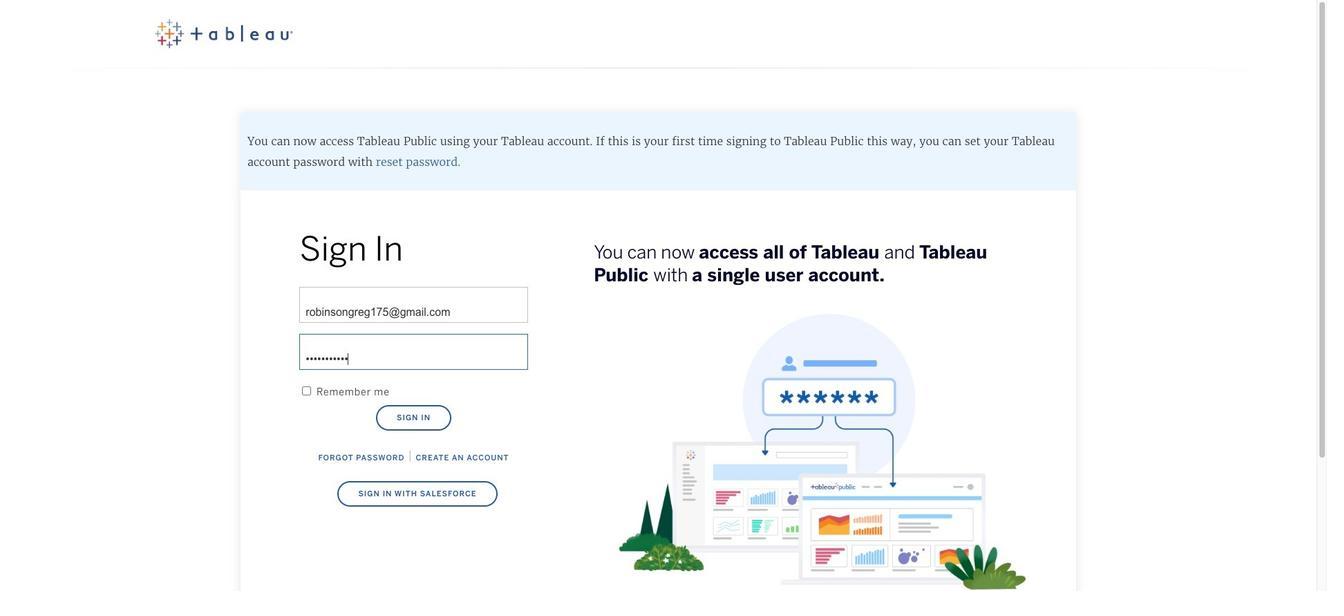 Task type: vqa. For each thing, say whether or not it's contained in the screenshot.
CHECKBOX
yes



Task type: locate. For each thing, give the bounding box(es) containing it.
None checkbox
[[302, 386, 311, 395]]

Password password field
[[300, 334, 528, 370]]

Email email field
[[300, 287, 528, 323]]

tableau software image
[[155, 19, 293, 48]]



